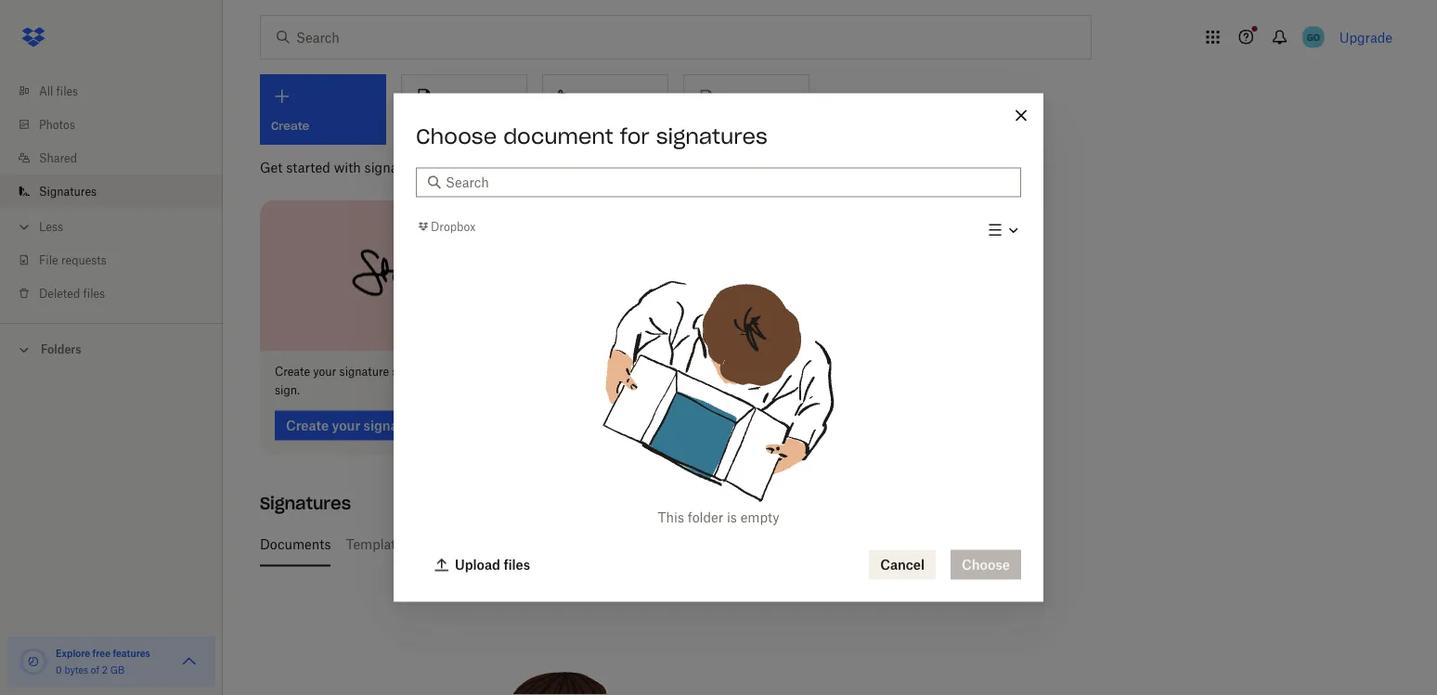 Task type: vqa. For each thing, say whether or not it's contained in the screenshot.
Upload
yes



Task type: locate. For each thing, give the bounding box(es) containing it.
1 horizontal spatial requests
[[577, 537, 630, 553]]

0
[[56, 665, 62, 676]]

ready
[[481, 365, 510, 379]]

0 vertical spatial files
[[56, 84, 78, 98]]

1 horizontal spatial yourself
[[782, 537, 831, 553]]

0 horizontal spatial signatures
[[39, 184, 97, 198]]

sign
[[554, 119, 578, 133]]

tab list containing documents
[[260, 522, 1386, 567]]

1 vertical spatial signatures
[[260, 493, 351, 515]]

1 horizontal spatial 3
[[504, 537, 512, 553]]

get left started
[[260, 159, 283, 175]]

cancel button
[[870, 550, 936, 580]]

2 vertical spatial files
[[504, 557, 530, 573]]

of inside tab list
[[488, 537, 500, 553]]

1 horizontal spatial signatures
[[260, 493, 351, 515]]

2 horizontal spatial signatures
[[656, 123, 768, 149]]

yourself right 'signing'
[[782, 537, 831, 553]]

bytes
[[64, 665, 88, 676]]

left
[[634, 537, 654, 553]]

quota usage element
[[19, 647, 48, 677]]

0 vertical spatial requests
[[61, 253, 107, 267]]

explore
[[56, 648, 90, 659]]

yourself right sign
[[582, 119, 628, 133]]

0 horizontal spatial requests
[[61, 253, 107, 267]]

1 vertical spatial yourself
[[782, 537, 831, 553]]

1 horizontal spatial signature
[[516, 537, 574, 553]]

2 horizontal spatial files
[[504, 557, 530, 573]]

of up 'upload files'
[[488, 537, 500, 553]]

get signatures
[[413, 119, 497, 133]]

file requests
[[39, 253, 107, 267]]

signatures left document
[[436, 119, 497, 133]]

0 vertical spatial signature
[[340, 365, 389, 379]]

tab list
[[260, 522, 1386, 567]]

choose
[[416, 123, 497, 149]]

all
[[39, 84, 53, 98]]

requests
[[61, 253, 107, 267], [577, 537, 630, 553]]

0 horizontal spatial signature
[[340, 365, 389, 379]]

file
[[39, 253, 58, 267]]

with
[[334, 159, 361, 175]]

1 horizontal spatial signatures
[[436, 119, 497, 133]]

0 horizontal spatial files
[[56, 84, 78, 98]]

signatures inside dialog
[[656, 123, 768, 149]]

yourself
[[582, 119, 628, 133], [782, 537, 831, 553]]

started
[[286, 159, 331, 175]]

is right folder
[[727, 510, 737, 526]]

1 vertical spatial get
[[260, 159, 283, 175]]

get
[[413, 119, 433, 133], [260, 159, 283, 175]]

0 vertical spatial yourself
[[582, 119, 628, 133]]

0 vertical spatial is
[[727, 510, 737, 526]]

1 vertical spatial is
[[835, 537, 845, 553]]

sign yourself
[[554, 119, 628, 133]]

files inside button
[[504, 557, 530, 573]]

shared link
[[15, 141, 223, 175]]

1 horizontal spatial get
[[413, 119, 433, 133]]

0 vertical spatial signatures
[[39, 184, 97, 198]]

0 horizontal spatial yourself
[[582, 119, 628, 133]]

get for get started with signatures
[[260, 159, 283, 175]]

files right the upload
[[504, 557, 530, 573]]

signatures up documents tab
[[260, 493, 351, 515]]

is left unlimited.
[[835, 537, 845, 553]]

this
[[658, 510, 685, 526]]

signature up 'upload files'
[[516, 537, 574, 553]]

files right all
[[56, 84, 78, 98]]

signatures down shared
[[39, 184, 97, 198]]

documents
[[260, 537, 331, 553]]

0 vertical spatial of
[[488, 537, 500, 553]]

empty
[[741, 510, 780, 526]]

signature inside the create your signature so you're always ready to sign.
[[340, 365, 389, 379]]

get inside button
[[413, 119, 433, 133]]

sign.
[[275, 384, 300, 398]]

1 horizontal spatial files
[[83, 287, 105, 300]]

requests left left
[[577, 537, 630, 553]]

0 vertical spatial get
[[413, 119, 433, 133]]

choose document for signatures
[[416, 123, 768, 149]]

is
[[727, 510, 737, 526], [835, 537, 845, 553]]

list
[[0, 63, 223, 323]]

signatures link
[[15, 175, 223, 208]]

signatures
[[39, 184, 97, 198], [260, 493, 351, 515]]

folder
[[688, 510, 724, 526]]

always
[[442, 365, 477, 379]]

signing
[[730, 537, 779, 553]]

of
[[488, 537, 500, 553], [91, 665, 99, 676]]

3 up 'upload files'
[[504, 537, 512, 553]]

photos link
[[15, 108, 223, 141]]

files for deleted files
[[83, 287, 105, 300]]

requests right the file
[[61, 253, 107, 267]]

signatures
[[436, 119, 497, 133], [656, 123, 768, 149], [365, 159, 429, 175]]

less
[[39, 220, 63, 234]]

0 horizontal spatial is
[[727, 510, 737, 526]]

all files link
[[15, 74, 223, 108]]

this
[[657, 537, 680, 553]]

signatures right with
[[365, 159, 429, 175]]

2
[[102, 665, 108, 676]]

files right the deleted
[[83, 287, 105, 300]]

files
[[56, 84, 78, 98], [83, 287, 105, 300], [504, 557, 530, 573]]

of left 2
[[91, 665, 99, 676]]

your
[[313, 365, 336, 379]]

all files
[[39, 84, 78, 98]]

0 horizontal spatial get
[[260, 159, 283, 175]]

document
[[504, 123, 614, 149]]

dropbox image
[[15, 19, 52, 56]]

1 vertical spatial files
[[83, 287, 105, 300]]

1 vertical spatial requests
[[577, 537, 630, 553]]

signature left so on the left bottom of page
[[340, 365, 389, 379]]

3
[[477, 537, 485, 553], [504, 537, 512, 553]]

files for upload files
[[504, 557, 530, 573]]

signatures up search text box
[[656, 123, 768, 149]]

signatures inside button
[[436, 119, 497, 133]]

0 horizontal spatial signatures
[[365, 159, 429, 175]]

you're
[[407, 365, 439, 379]]

0 horizontal spatial 3
[[477, 537, 485, 553]]

signature
[[340, 365, 389, 379], [516, 537, 574, 553]]

3 up the upload
[[477, 537, 485, 553]]

1 vertical spatial of
[[91, 665, 99, 676]]

1 horizontal spatial of
[[488, 537, 500, 553]]

free
[[93, 648, 111, 659]]

get up get started with signatures
[[413, 119, 433, 133]]

less image
[[15, 218, 33, 236]]

0 horizontal spatial of
[[91, 665, 99, 676]]

get signatures button
[[401, 74, 528, 145]]



Task type: describe. For each thing, give the bounding box(es) containing it.
folders
[[41, 343, 81, 357]]

list containing all files
[[0, 63, 223, 323]]

features
[[113, 648, 150, 659]]

3 of 3 signature requests left this month. signing yourself is unlimited.
[[477, 537, 910, 553]]

create
[[275, 365, 310, 379]]

signatures for get started with signatures
[[365, 159, 429, 175]]

deleted files
[[39, 287, 105, 300]]

1 3 from the left
[[477, 537, 485, 553]]

signatures for choose document for signatures
[[656, 123, 768, 149]]

1 horizontal spatial is
[[835, 537, 845, 553]]

unlimited.
[[848, 537, 910, 553]]

upload
[[455, 557, 501, 573]]

signatures inside "link"
[[39, 184, 97, 198]]

sign yourself button
[[542, 74, 669, 145]]

upgrade link
[[1340, 29, 1393, 45]]

month.
[[684, 537, 727, 553]]

deleted
[[39, 287, 80, 300]]

yourself inside button
[[582, 119, 628, 133]]

gb
[[110, 665, 125, 676]]

signatures list item
[[0, 175, 223, 208]]

get started with signatures
[[260, 159, 429, 175]]

get for get signatures
[[413, 119, 433, 133]]

so
[[392, 365, 404, 379]]

1 vertical spatial signature
[[516, 537, 574, 553]]

shared
[[39, 151, 77, 165]]

folders button
[[0, 335, 223, 363]]

upload files button
[[424, 550, 542, 580]]

of inside explore free features 0 bytes of 2 gb
[[91, 665, 99, 676]]

files for all files
[[56, 84, 78, 98]]

for
[[620, 123, 650, 149]]

this folder is empty
[[658, 510, 780, 526]]

upload files
[[455, 557, 530, 573]]

requests inside list
[[61, 253, 107, 267]]

photos
[[39, 117, 75, 131]]

upgrade
[[1340, 29, 1393, 45]]

create your signature so you're always ready to sign.
[[275, 365, 523, 398]]

2 3 from the left
[[504, 537, 512, 553]]

explore free features 0 bytes of 2 gb
[[56, 648, 150, 676]]

deleted files link
[[15, 277, 223, 310]]

is inside choose document for signatures dialog
[[727, 510, 737, 526]]

dropbox link
[[416, 217, 476, 236]]

dropbox
[[431, 220, 476, 234]]

templates
[[346, 537, 410, 553]]

requests inside tab list
[[577, 537, 630, 553]]

Search text field
[[446, 172, 1011, 193]]

to
[[513, 365, 523, 379]]

file requests link
[[15, 243, 223, 277]]

cancel
[[881, 557, 925, 573]]

choose document for signatures dialog
[[394, 93, 1044, 602]]

templates tab
[[346, 522, 410, 567]]

documents tab
[[260, 522, 331, 567]]



